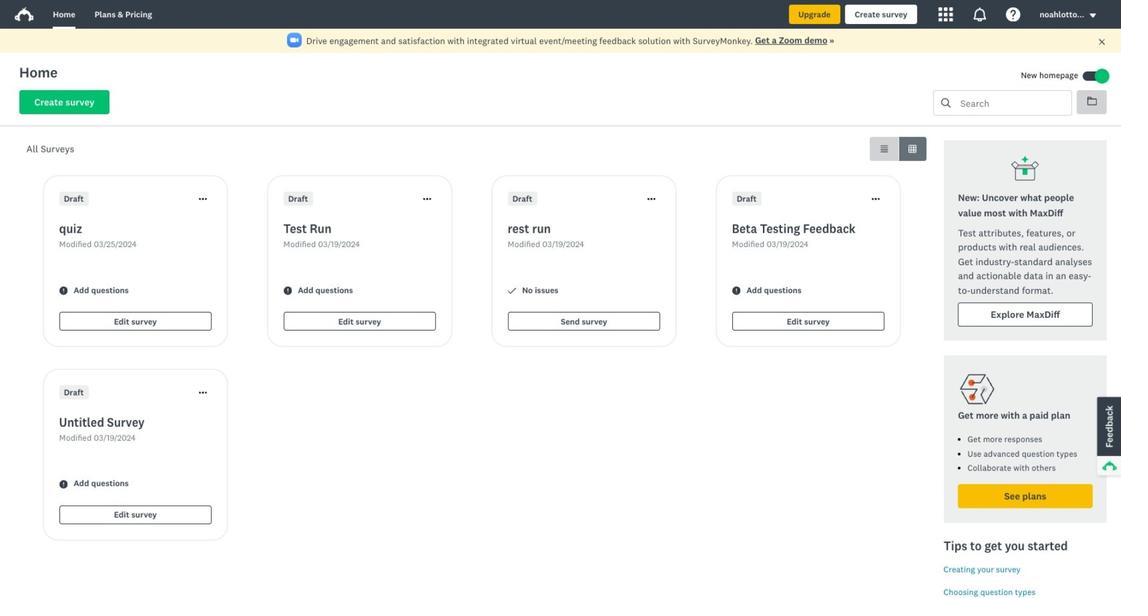Task type: vqa. For each thing, say whether or not it's contained in the screenshot.
Select Menu field
no



Task type: describe. For each thing, give the bounding box(es) containing it.
notification center icon image
[[973, 7, 987, 22]]

2 brand logo image from the top
[[14, 7, 34, 22]]

1 brand logo image from the top
[[14, 5, 34, 24]]

response based pricing icon image
[[958, 370, 997, 408]]

1 vertical spatial warning image
[[59, 480, 68, 489]]

2 folders image from the top
[[1088, 97, 1097, 105]]



Task type: locate. For each thing, give the bounding box(es) containing it.
1 horizontal spatial warning image
[[284, 287, 292, 295]]

dropdown arrow icon image
[[1090, 11, 1098, 19], [1091, 13, 1097, 17]]

1 warning image from the left
[[59, 287, 68, 295]]

warning image
[[59, 287, 68, 295], [732, 287, 741, 295]]

no issues image
[[508, 287, 516, 295]]

brand logo image
[[14, 5, 34, 24], [14, 7, 34, 22]]

x image
[[1099, 38, 1106, 46]]

help icon image
[[1006, 7, 1021, 22]]

Search text field
[[951, 91, 1072, 115]]

1 folders image from the top
[[1088, 96, 1097, 106]]

warning image
[[284, 287, 292, 295], [59, 480, 68, 489]]

1 horizontal spatial warning image
[[732, 287, 741, 295]]

0 horizontal spatial warning image
[[59, 287, 68, 295]]

2 warning image from the left
[[732, 287, 741, 295]]

0 horizontal spatial warning image
[[59, 480, 68, 489]]

search image
[[942, 98, 951, 108], [942, 98, 951, 108]]

0 vertical spatial warning image
[[284, 287, 292, 295]]

products icon image
[[939, 7, 954, 22], [939, 7, 954, 22]]

group
[[870, 137, 927, 161]]

max diff icon image
[[1011, 155, 1040, 184]]

folders image
[[1088, 96, 1097, 106], [1088, 97, 1097, 105]]



